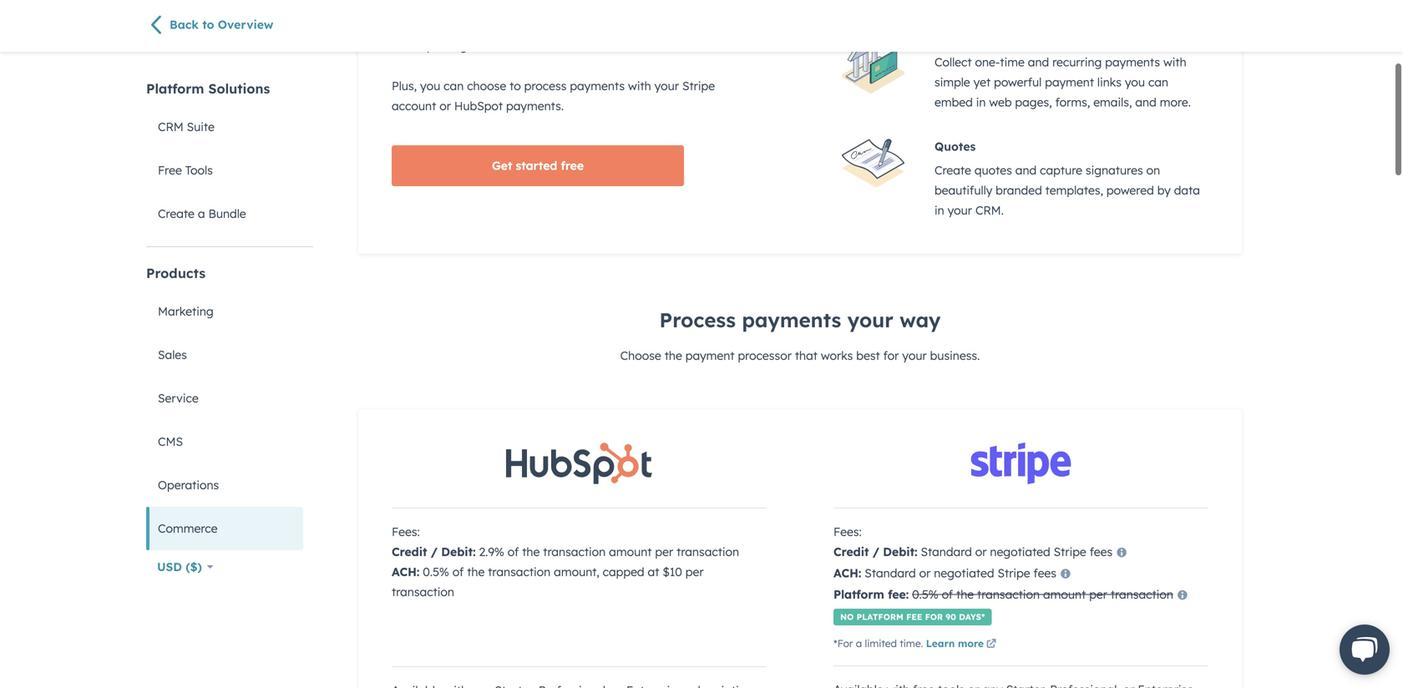 Task type: describe. For each thing, give the bounding box(es) containing it.
get
[[492, 158, 513, 173]]

2 debit: from the left
[[884, 545, 918, 559]]

1 vertical spatial and
[[1136, 95, 1157, 109]]

platform solutions
[[146, 80, 270, 97]]

commerce
[[158, 521, 218, 536]]

you inside plus, you can choose to process payments with your stripe account or hubspot payments.
[[420, 78, 441, 93]]

links
[[1098, 75, 1122, 89]]

back
[[170, 17, 199, 32]]

create for create a bundle
[[158, 206, 195, 221]]

service link
[[146, 377, 303, 420]]

of inside fees: credit / debit: 2.9% of the transaction amount per transaction
[[508, 545, 519, 559]]

1 vertical spatial stripe
[[1054, 545, 1087, 559]]

process payments your way
[[660, 307, 941, 332]]

a for create
[[198, 206, 205, 221]]

overview
[[218, 17, 274, 32]]

0 vertical spatial negotiated
[[991, 545, 1051, 559]]

or inside plus, you can choose to process payments with your stripe account or hubspot payments.
[[440, 98, 451, 113]]

($)
[[186, 560, 202, 575]]

with inside plus, you can choose to process payments with your stripe account or hubspot payments.
[[628, 78, 652, 93]]

fee
[[907, 612, 923, 622]]

by
[[1158, 183, 1171, 197]]

learn more link
[[927, 637, 999, 653]]

2 credit from the left
[[834, 545, 870, 559]]

the inside 0.5% of the transaction amount, capped at $10 per transaction
[[467, 565, 485, 579]]

usd ($)
[[157, 560, 202, 575]]

payments inside collect one-time and recurring payments with simple yet powerful payment links you can embed in web pages, forms, emails, and more.
[[1106, 55, 1161, 69]]

fee:
[[888, 587, 909, 602]]

for
[[926, 612, 943, 622]]

amount,
[[554, 565, 600, 579]]

service
[[158, 391, 199, 406]]

best
[[857, 348, 881, 363]]

forms,
[[1056, 95, 1091, 109]]

*for a limited time.
[[834, 637, 927, 650]]

recurring
[[1053, 55, 1103, 69]]

simple
[[935, 75, 971, 89]]

90
[[946, 612, 957, 622]]

payment inside collect one-time and recurring payments with simple yet powerful payment links you can embed in web pages, forms, emails, and more.
[[1046, 75, 1095, 89]]

operations link
[[146, 464, 303, 507]]

process
[[660, 307, 736, 332]]

process
[[524, 78, 567, 93]]

1 vertical spatial 0.5%
[[913, 587, 939, 602]]

fees: for fees: credit / debit: 2.9% of the transaction amount per transaction
[[392, 525, 420, 539]]

fees: for fees:
[[834, 525, 862, 539]]

one-
[[976, 55, 1001, 69]]

create quotes and capture signatures on beautifully branded templates, powered by data in your crm.
[[935, 163, 1201, 218]]

suite
[[187, 120, 215, 134]]

collect
[[935, 55, 972, 69]]

0 vertical spatial standard
[[921, 545, 973, 559]]

free
[[561, 158, 584, 173]]

per inside fees: credit / debit: 2.9% of the transaction amount per transaction
[[656, 545, 674, 559]]

web
[[990, 95, 1012, 109]]

plus,
[[392, 78, 417, 93]]

in inside create quotes and capture signatures on beautifully branded templates, powered by data in your crm.
[[935, 203, 945, 218]]

time.
[[900, 637, 924, 650]]

platform for platform solutions
[[146, 80, 204, 97]]

commerce link
[[146, 507, 303, 551]]

hubspot image
[[506, 443, 653, 485]]

/ inside fees: credit / debit: 2.9% of the transaction amount per transaction
[[431, 545, 438, 559]]

your inside plus, you can choose to process payments with your stripe account or hubspot payments.
[[655, 78, 679, 93]]

crm
[[158, 120, 184, 134]]

beautifully
[[935, 183, 993, 197]]

back to overview button
[[146, 14, 313, 38]]

learn
[[927, 637, 955, 650]]

plus, you can choose to process payments with your stripe account or hubspot payments.
[[392, 78, 715, 113]]

you inside collect one-time and recurring payments with simple yet powerful payment links you can embed in web pages, forms, emails, and more.
[[1126, 75, 1146, 89]]

0 vertical spatial and
[[1029, 55, 1050, 69]]

fees: credit / debit: 2.9% of the transaction amount per transaction
[[392, 525, 740, 559]]

no platform fee for 90 days*
[[841, 612, 986, 622]]

1 vertical spatial fees
[[1034, 566, 1057, 581]]

capture
[[1041, 163, 1083, 177]]

get started free link
[[392, 145, 684, 186]]

link opens in a new window image inside the learn more link
[[987, 640, 997, 650]]

bundle
[[208, 206, 246, 221]]

data
[[1175, 183, 1201, 197]]

sales link
[[146, 333, 303, 377]]

create a bundle link
[[146, 192, 303, 236]]

branded
[[996, 183, 1043, 197]]

ach: standard or negotiated stripe fees
[[834, 566, 1060, 581]]

free tools
[[158, 163, 213, 178]]

crm suite
[[158, 120, 215, 134]]

cms
[[158, 435, 183, 449]]

marketing
[[158, 304, 214, 319]]

the inside fees: credit / debit: 2.9% of the transaction amount per transaction
[[522, 545, 540, 559]]

powerful
[[995, 75, 1042, 89]]

chat widget region
[[1320, 608, 1404, 689]]

way
[[900, 307, 941, 332]]

pages,
[[1016, 95, 1053, 109]]

1 horizontal spatial stripe
[[998, 566, 1031, 581]]

more
[[958, 637, 984, 650]]

hubspot
[[454, 98, 503, 113]]

credit / debit: standard or negotiated stripe fees
[[834, 545, 1117, 559]]

per inside 0.5% of the transaction amount, capped at $10 per transaction
[[686, 565, 704, 579]]

templates,
[[1046, 183, 1104, 197]]

stripe image
[[971, 443, 1072, 485]]

works
[[821, 348, 854, 363]]

time
[[1001, 55, 1025, 69]]

operations
[[158, 478, 219, 493]]



Task type: locate. For each thing, give the bounding box(es) containing it.
credit inside fees: credit / debit: 2.9% of the transaction amount per transaction
[[392, 545, 427, 559]]

1 horizontal spatial 0.5%
[[913, 587, 939, 602]]

standard
[[921, 545, 973, 559], [865, 566, 916, 581]]

0 vertical spatial of
[[508, 545, 519, 559]]

or right account
[[440, 98, 451, 113]]

a for *for
[[856, 637, 863, 650]]

usd ($) button
[[146, 551, 224, 584]]

crm suite link
[[146, 105, 303, 149]]

to up payments.
[[510, 78, 521, 93]]

2 horizontal spatial per
[[1090, 587, 1108, 602]]

ach: for ach: standard or negotiated stripe fees
[[834, 566, 862, 581]]

debit: left 2.9%
[[441, 545, 476, 559]]

payments
[[1106, 55, 1161, 69], [570, 78, 625, 93], [742, 307, 842, 332]]

1 horizontal spatial you
[[1126, 75, 1146, 89]]

fees: inside fees: credit / debit: 2.9% of the transaction amount per transaction
[[392, 525, 420, 539]]

1 horizontal spatial platform
[[834, 587, 885, 602]]

choose
[[467, 78, 507, 93]]

back to overview
[[170, 17, 274, 32]]

no
[[841, 612, 854, 622]]

2 horizontal spatial of
[[942, 587, 954, 602]]

and inside create quotes and capture signatures on beautifully branded templates, powered by data in your crm.
[[1016, 163, 1037, 177]]

0.5%
[[423, 565, 449, 579], [913, 587, 939, 602]]

limited
[[865, 637, 898, 650]]

2 vertical spatial per
[[1090, 587, 1108, 602]]

or
[[440, 98, 451, 113], [976, 545, 987, 559], [920, 566, 931, 581]]

0 horizontal spatial a
[[198, 206, 205, 221]]

can up more. at the top of the page
[[1149, 75, 1169, 89]]

1 vertical spatial to
[[510, 78, 521, 93]]

1 horizontal spatial standard
[[921, 545, 973, 559]]

1 horizontal spatial with
[[1164, 55, 1187, 69]]

a
[[198, 206, 205, 221], [856, 637, 863, 650]]

0 vertical spatial stripe
[[683, 78, 715, 93]]

0 horizontal spatial platform
[[146, 80, 204, 97]]

emails,
[[1094, 95, 1133, 109]]

1 horizontal spatial /
[[873, 545, 880, 559]]

quotes
[[935, 139, 976, 154]]

0 horizontal spatial in
[[935, 203, 945, 218]]

platform up no
[[834, 587, 885, 602]]

credit up no
[[834, 545, 870, 559]]

0 horizontal spatial payments
[[570, 78, 625, 93]]

0 horizontal spatial amount
[[609, 545, 652, 559]]

1 horizontal spatial credit
[[834, 545, 870, 559]]

create up beautifully
[[935, 163, 972, 177]]

1 credit from the left
[[392, 545, 427, 559]]

1 horizontal spatial amount
[[1044, 587, 1087, 602]]

marketing link
[[146, 290, 303, 333]]

1 horizontal spatial debit:
[[884, 545, 918, 559]]

your inside create quotes and capture signatures on beautifully branded templates, powered by data in your crm.
[[948, 203, 973, 218]]

0 vertical spatial per
[[656, 545, 674, 559]]

0 horizontal spatial create
[[158, 206, 195, 221]]

0 vertical spatial payments
[[1106, 55, 1161, 69]]

2 horizontal spatial or
[[976, 545, 987, 559]]

capped
[[603, 565, 645, 579]]

1 horizontal spatial fees
[[1090, 545, 1113, 559]]

2.9%
[[479, 545, 505, 559]]

processor
[[738, 348, 792, 363]]

1 vertical spatial in
[[935, 203, 945, 218]]

0 horizontal spatial with
[[628, 78, 652, 93]]

account
[[392, 98, 436, 113]]

create inside platform solutions element
[[158, 206, 195, 221]]

business.
[[931, 348, 981, 363]]

usd
[[157, 560, 182, 575]]

payments up links
[[1106, 55, 1161, 69]]

solutions
[[208, 80, 270, 97]]

on
[[1147, 163, 1161, 177]]

powered
[[1107, 183, 1155, 197]]

0 vertical spatial a
[[198, 206, 205, 221]]

2 horizontal spatial stripe
[[1054, 545, 1087, 559]]

1 vertical spatial of
[[453, 565, 464, 579]]

at
[[648, 565, 660, 579]]

products element
[[146, 264, 313, 551]]

payments right process
[[570, 78, 625, 93]]

get started free
[[492, 158, 584, 173]]

0 vertical spatial create
[[935, 163, 972, 177]]

1 vertical spatial payment
[[686, 348, 735, 363]]

credit left 2.9%
[[392, 545, 427, 559]]

create down free
[[158, 206, 195, 221]]

1 vertical spatial or
[[976, 545, 987, 559]]

to
[[202, 17, 214, 32], [510, 78, 521, 93]]

sales
[[158, 348, 187, 362]]

payment down process
[[686, 348, 735, 363]]

2 / from the left
[[873, 545, 880, 559]]

2 vertical spatial or
[[920, 566, 931, 581]]

1 / from the left
[[431, 545, 438, 559]]

0 horizontal spatial credit
[[392, 545, 427, 559]]

1 vertical spatial negotiated
[[934, 566, 995, 581]]

choose
[[621, 348, 662, 363]]

debit: up fee:
[[884, 545, 918, 559]]

0 vertical spatial to
[[202, 17, 214, 32]]

credit
[[392, 545, 427, 559], [834, 545, 870, 559]]

days*
[[959, 612, 986, 622]]

0 vertical spatial or
[[440, 98, 451, 113]]

stripe inside plus, you can choose to process payments with your stripe account or hubspot payments.
[[683, 78, 715, 93]]

amount
[[609, 545, 652, 559], [1044, 587, 1087, 602]]

1 horizontal spatial payments
[[742, 307, 842, 332]]

can inside plus, you can choose to process payments with your stripe account or hubspot payments.
[[444, 78, 464, 93]]

or up for
[[920, 566, 931, 581]]

0 vertical spatial in
[[977, 95, 986, 109]]

0 horizontal spatial to
[[202, 17, 214, 32]]

0 horizontal spatial stripe
[[683, 78, 715, 93]]

0.5% inside 0.5% of the transaction amount, capped at $10 per transaction
[[423, 565, 449, 579]]

of inside 0.5% of the transaction amount, capped at $10 per transaction
[[453, 565, 464, 579]]

collect one-time and recurring payments with simple yet powerful payment links you can embed in web pages, forms, emails, and more.
[[935, 55, 1192, 109]]

payments.
[[506, 98, 564, 113]]

a right *for
[[856, 637, 863, 650]]

1 vertical spatial payments
[[570, 78, 625, 93]]

debit: inside fees: credit / debit: 2.9% of the transaction amount per transaction
[[441, 545, 476, 559]]

create inside create quotes and capture signatures on beautifully branded templates, powered by data in your crm.
[[935, 163, 972, 177]]

platform
[[857, 612, 904, 622]]

to inside plus, you can choose to process payments with your stripe account or hubspot payments.
[[510, 78, 521, 93]]

quotes
[[975, 163, 1013, 177]]

payments up choose the payment processor that works best for your business.
[[742, 307, 842, 332]]

platform for platform fee: 0.5% of the transaction amount per transaction
[[834, 587, 885, 602]]

platform fee: 0.5% of the transaction amount per transaction
[[834, 587, 1174, 602]]

*for
[[834, 637, 854, 650]]

to right back at the left of the page
[[202, 17, 214, 32]]

stripe
[[683, 78, 715, 93], [1054, 545, 1087, 559], [998, 566, 1031, 581]]

more.
[[1161, 95, 1192, 109]]

0 vertical spatial 0.5%
[[423, 565, 449, 579]]

0 horizontal spatial of
[[453, 565, 464, 579]]

1 horizontal spatial or
[[920, 566, 931, 581]]

your
[[655, 78, 679, 93], [948, 203, 973, 218], [848, 307, 894, 332], [903, 348, 927, 363]]

negotiated
[[991, 545, 1051, 559], [934, 566, 995, 581]]

in inside collect one-time and recurring payments with simple yet powerful payment links you can embed in web pages, forms, emails, and more.
[[977, 95, 986, 109]]

payment up forms,
[[1046, 75, 1095, 89]]

1 horizontal spatial fees:
[[834, 525, 862, 539]]

negotiated up platform fee: 0.5% of the transaction amount per transaction
[[991, 545, 1051, 559]]

a left bundle
[[198, 206, 205, 221]]

amount inside fees: credit / debit: 2.9% of the transaction amount per transaction
[[609, 545, 652, 559]]

1 vertical spatial with
[[628, 78, 652, 93]]

can up hubspot
[[444, 78, 464, 93]]

0 horizontal spatial ach:
[[392, 565, 420, 579]]

0 horizontal spatial per
[[656, 545, 674, 559]]

with inside collect one-time and recurring payments with simple yet powerful payment links you can embed in web pages, forms, emails, and more.
[[1164, 55, 1187, 69]]

1 vertical spatial per
[[686, 565, 704, 579]]

negotiated down credit / debit: standard or negotiated stripe fees
[[934, 566, 995, 581]]

/ left 2.9%
[[431, 545, 438, 559]]

2 horizontal spatial payments
[[1106, 55, 1161, 69]]

2 vertical spatial and
[[1016, 163, 1037, 177]]

1 vertical spatial standard
[[865, 566, 916, 581]]

the right choose
[[665, 348, 683, 363]]

1 horizontal spatial in
[[977, 95, 986, 109]]

1 horizontal spatial create
[[935, 163, 972, 177]]

1 fees: from the left
[[392, 525, 420, 539]]

in down beautifully
[[935, 203, 945, 218]]

free
[[158, 163, 182, 178]]

1 horizontal spatial to
[[510, 78, 521, 93]]

learn more
[[927, 637, 984, 650]]

transaction
[[543, 545, 606, 559], [677, 545, 740, 559], [488, 565, 551, 579], [392, 585, 455, 599], [978, 587, 1040, 602], [1111, 587, 1174, 602]]

1 link opens in a new window image from the top
[[987, 637, 997, 653]]

and left more. at the top of the page
[[1136, 95, 1157, 109]]

and right 'time' at right top
[[1029, 55, 1050, 69]]

standard up fee:
[[865, 566, 916, 581]]

started
[[516, 158, 558, 173]]

0 horizontal spatial or
[[440, 98, 451, 113]]

2 link opens in a new window image from the top
[[987, 640, 997, 650]]

1 vertical spatial platform
[[834, 587, 885, 602]]

to inside back to overview button
[[202, 17, 214, 32]]

0 horizontal spatial payment
[[686, 348, 735, 363]]

1 horizontal spatial per
[[686, 565, 704, 579]]

products
[[146, 265, 206, 282]]

0 horizontal spatial you
[[420, 78, 441, 93]]

or up ach: standard or negotiated stripe fees
[[976, 545, 987, 559]]

standard up ach: standard or negotiated stripe fees
[[921, 545, 973, 559]]

crm.
[[976, 203, 1004, 218]]

0 horizontal spatial fees:
[[392, 525, 420, 539]]

1 horizontal spatial payment
[[1046, 75, 1095, 89]]

2 fees: from the left
[[834, 525, 862, 539]]

the down 2.9%
[[467, 565, 485, 579]]

0 vertical spatial payment
[[1046, 75, 1095, 89]]

0.5% of the transaction amount, capped at $10 per transaction
[[392, 565, 704, 599]]

signatures
[[1086, 163, 1144, 177]]

2 vertical spatial payments
[[742, 307, 842, 332]]

1 horizontal spatial ach:
[[834, 566, 862, 581]]

that
[[795, 348, 818, 363]]

of
[[508, 545, 519, 559], [453, 565, 464, 579], [942, 587, 954, 602]]

2 vertical spatial stripe
[[998, 566, 1031, 581]]

1 vertical spatial create
[[158, 206, 195, 221]]

0 horizontal spatial standard
[[865, 566, 916, 581]]

1 horizontal spatial a
[[856, 637, 863, 650]]

free tools link
[[146, 149, 303, 192]]

$10
[[663, 565, 683, 579]]

0 vertical spatial amount
[[609, 545, 652, 559]]

in left web
[[977, 95, 986, 109]]

cms link
[[146, 420, 303, 464]]

2 vertical spatial of
[[942, 587, 954, 602]]

yet
[[974, 75, 991, 89]]

1 horizontal spatial can
[[1149, 75, 1169, 89]]

create for create quotes and capture signatures on beautifully branded templates, powered by data in your crm.
[[935, 163, 972, 177]]

/ up platform
[[873, 545, 880, 559]]

tools
[[185, 163, 213, 178]]

platform up crm at the top left of the page
[[146, 80, 204, 97]]

the up days*
[[957, 587, 974, 602]]

0 horizontal spatial can
[[444, 78, 464, 93]]

1 debit: from the left
[[441, 545, 476, 559]]

0 horizontal spatial 0.5%
[[423, 565, 449, 579]]

0 vertical spatial fees
[[1090, 545, 1113, 559]]

0 horizontal spatial debit:
[[441, 545, 476, 559]]

payment
[[1046, 75, 1095, 89], [686, 348, 735, 363]]

create a bundle
[[158, 206, 246, 221]]

can inside collect one-time and recurring payments with simple yet powerful payment links you can embed in web pages, forms, emails, and more.
[[1149, 75, 1169, 89]]

debit:
[[441, 545, 476, 559], [884, 545, 918, 559]]

1 vertical spatial a
[[856, 637, 863, 650]]

the up 0.5% of the transaction amount, capped at $10 per transaction
[[522, 545, 540, 559]]

per
[[656, 545, 674, 559], [686, 565, 704, 579], [1090, 587, 1108, 602]]

link opens in a new window image
[[987, 637, 997, 653], [987, 640, 997, 650]]

/
[[431, 545, 438, 559], [873, 545, 880, 559]]

payments inside plus, you can choose to process payments with your stripe account or hubspot payments.
[[570, 78, 625, 93]]

for
[[884, 348, 900, 363]]

platform solutions element
[[146, 79, 313, 236]]

0 horizontal spatial fees
[[1034, 566, 1057, 581]]

1 horizontal spatial of
[[508, 545, 519, 559]]

you up account
[[420, 78, 441, 93]]

0 vertical spatial platform
[[146, 80, 204, 97]]

you right links
[[1126, 75, 1146, 89]]

and
[[1029, 55, 1050, 69], [1136, 95, 1157, 109], [1016, 163, 1037, 177]]

choose the payment processor that works best for your business.
[[621, 348, 981, 363]]

0 vertical spatial with
[[1164, 55, 1187, 69]]

ach: for ach:
[[392, 565, 420, 579]]

fees:
[[392, 525, 420, 539], [834, 525, 862, 539]]

and up branded
[[1016, 163, 1037, 177]]

with
[[1164, 55, 1187, 69], [628, 78, 652, 93]]

1 vertical spatial amount
[[1044, 587, 1087, 602]]

0 horizontal spatial /
[[431, 545, 438, 559]]



Task type: vqa. For each thing, say whether or not it's contained in the screenshot.
'email field'
no



